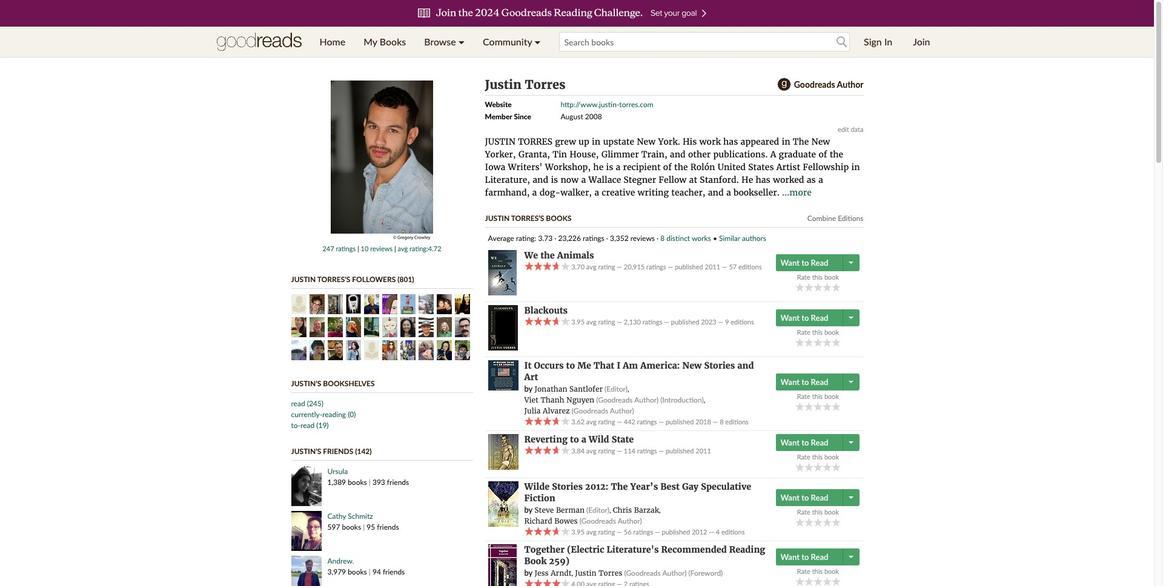 Task type: describe. For each thing, give the bounding box(es) containing it.
arndt
[[551, 569, 572, 578]]

friends for andrew. 3,979 books | 94 friends
[[383, 568, 405, 577]]

books for 1,389
[[348, 478, 367, 487]]

creative
[[602, 187, 635, 198]]

want to read button for it occurs to me that i am america: new stories and art
[[776, 374, 845, 391]]

— left 20,915 at the top right
[[617, 263, 622, 271]]

avg rating:4.72 link
[[398, 245, 442, 253]]

literature's
[[607, 545, 659, 556]]

http://www.justin-torres.com member since
[[485, 100, 654, 121]]

rate for blackouts
[[797, 328, 811, 336]]

farmhand,
[[485, 187, 530, 198]]

animals
[[557, 250, 594, 261]]

2 horizontal spatial in
[[852, 162, 860, 173]]

9
[[725, 318, 729, 326]]

books for torres's
[[546, 214, 572, 223]]

united
[[718, 162, 746, 173]]

justin
[[485, 136, 516, 147]]

1,389
[[328, 478, 346, 487]]

avg for 3.70 avg rating — 20,915 ratings
[[587, 263, 597, 271]]

1 · from the left
[[555, 234, 557, 243]]

— left '114'
[[617, 447, 622, 455]]

(goodreads up 3.62 avg rating — 442 ratings
[[597, 396, 633, 405]]

justin's for justin's bookshelves
[[291, 379, 321, 388]]

it occurs to me that i am a... image
[[488, 361, 518, 391]]

this for it occurs to me that i am america: new stories and art
[[813, 393, 823, 401]]

justin inside together (electric literature's recommended reading book 259) by jess arndt , justin torres (goodreads author) (foreword)
[[575, 569, 597, 578]]

to for it occurs to me that i am america: new stories and art
[[802, 378, 809, 387]]

▾ for community ▾
[[535, 36, 541, 47]]

a down wallace
[[595, 187, 599, 198]]

my books
[[364, 36, 406, 47]]

this for blackouts
[[813, 328, 823, 336]]

and down stanford.
[[708, 187, 724, 198]]

bowes
[[555, 517, 578, 526]]

bookshelves
[[323, 379, 375, 388]]

books
[[380, 36, 406, 47]]

literature,
[[485, 175, 530, 185]]

5 rating from the top
[[598, 528, 615, 536]]

together
[[525, 545, 565, 556]]

597
[[328, 523, 340, 532]]

| left 10
[[358, 245, 359, 253]]

to for together (electric literature's recommended reading book 259)
[[802, 552, 809, 562]]

join goodreads' 2024 reading challenge image
[[92, 0, 1062, 27]]

— left '9'
[[718, 318, 724, 326]]

2 horizontal spatial new
[[812, 136, 831, 147]]

ratings for 3.70 avg rating — 20,915 ratings
[[647, 263, 667, 271]]

upstate
[[603, 136, 635, 147]]

want to read for blackouts
[[781, 313, 829, 323]]

0 horizontal spatial is
[[551, 175, 558, 185]]

glimmer
[[602, 149, 639, 160]]

read for together (electric literature's recommended reading book 259)
[[811, 552, 829, 562]]

similar authors link
[[719, 234, 767, 243]]

0 horizontal spatial torres
[[525, 77, 566, 92]]

that
[[594, 361, 615, 372]]

jess arndt link
[[535, 569, 572, 578]]

3.62 avg rating — 442 ratings
[[570, 418, 657, 426]]

stanford.
[[700, 175, 739, 185]]

—                 published                2018               — 8 editions
[[657, 418, 749, 426]]

—                 published                2023               — 9 editions
[[663, 318, 754, 326]]

book for it occurs to me that i am america: new stories and art
[[825, 393, 840, 401]]

— right the 2018
[[713, 418, 718, 426]]

(142)
[[355, 447, 372, 456]]

ursula
[[328, 467, 348, 476]]

247
[[323, 245, 334, 253]]

goodreads author
[[794, 79, 864, 90]]

schmitz
[[348, 512, 373, 521]]

fellow
[[659, 175, 687, 185]]

want for wilde stories 2012: the year's best gay speculative fiction
[[781, 493, 800, 503]]

julia
[[525, 407, 541, 416]]

year's
[[631, 482, 658, 493]]

friends
[[323, 447, 353, 456]]

editions for 8 editions
[[726, 418, 749, 426]]

want to read button for blackouts
[[776, 309, 845, 326]]

this for together (electric literature's recommended reading book 259)
[[813, 568, 823, 575]]

ratings for average rating: 3.73 · 23,226 ratings     · 3,352 reviews     · 8 distinct works • similar authors
[[583, 234, 605, 243]]

wilde stories 2012: the yea... image
[[488, 482, 518, 527]]

member
[[485, 112, 512, 121]]

torres inside together (electric literature's recommended reading book 259) by jess arndt , justin torres (goodreads author) (foreword)
[[599, 569, 623, 578]]

thanh
[[541, 396, 565, 405]]

want to read button for we the animals
[[776, 254, 845, 271]]

author) inside wilde stories 2012: the year's best gay speculative fiction by steve berman (editor) , chris barzak , richard bowes (goodreads author)
[[618, 517, 642, 526]]

this for wilde stories 2012: the year's best gay speculative fiction
[[813, 508, 823, 516]]

rating for blackouts
[[598, 318, 615, 326]]

read for reverting to a wild state
[[811, 438, 829, 448]]

0 vertical spatial read
[[291, 399, 305, 408]]

rate this book for wilde stories 2012: the year's best gay speculative fiction
[[797, 508, 840, 516]]

nguyen
[[567, 396, 595, 405]]

we the animals link
[[525, 250, 594, 261]]

3.95 avg rating — 56 ratings
[[570, 528, 653, 536]]

editions for 9 editions
[[731, 318, 754, 326]]

browse ▾ button
[[415, 27, 474, 57]]

1 horizontal spatial is
[[606, 162, 614, 173]]

together (electric literature's recommended reading book 259) link
[[525, 545, 766, 567]]

Search books text field
[[559, 32, 850, 52]]

books inside cathy schmitz 597 books | 95 friends
[[342, 523, 361, 532]]

— left 4
[[709, 528, 715, 536]]

this for we the animals
[[813, 273, 823, 281]]

rating for reverting to a wild state
[[598, 447, 615, 455]]

3.70 avg rating — 20,915 ratings
[[570, 263, 667, 271]]

want to read button for wilde stories 2012: the year's best gay speculative fiction
[[776, 490, 845, 507]]

(editor) inside wilde stories 2012: the year's best gay speculative fiction by steve berman (editor) , chris barzak , richard bowes (goodreads author)
[[587, 506, 610, 515]]

home link
[[311, 27, 355, 57]]

1 vertical spatial the
[[675, 162, 688, 173]]

2 · from the left
[[607, 234, 608, 243]]

stories inside it occurs to me that i am america: new stories and art by jonathan santlofer (editor) , viet thanh nguyen (goodreads author) (introduction) , julia alvarez (goodreads author)
[[705, 361, 735, 372]]

book for together (electric literature's recommended reading book 259)
[[825, 568, 840, 575]]

editions for 4 editions
[[722, 528, 745, 536]]

steve berman link
[[535, 506, 585, 515]]

wilde stories 2012: the year's best gay speculative fiction link
[[525, 482, 752, 504]]

rate this book for it occurs to me that i am america: new stories and art
[[797, 393, 840, 401]]

— down (introduction)
[[659, 418, 664, 426]]

wild
[[589, 435, 609, 445]]

avg for 3.84 avg rating — 114 ratings
[[587, 447, 597, 455]]

works
[[692, 234, 711, 243]]

richard bowes link
[[525, 517, 578, 526]]

, down it occurs to me that i am america: new stories and art heading
[[628, 385, 630, 394]]

and inside it occurs to me that i am america: new stories and art by jonathan santlofer (editor) , viet thanh nguyen (goodreads author) (introduction) , julia alvarez (goodreads author)
[[738, 361, 754, 372]]

3.73
[[538, 234, 553, 243]]

| inside the ursula 1,389 books | 393 friends
[[369, 478, 371, 487]]

blackouts image
[[488, 305, 518, 351]]

justin's bookshelves link
[[291, 379, 375, 388]]

justin torres's followers (801)
[[291, 275, 414, 284]]

, up the 2018
[[704, 396, 706, 405]]

published for —                 published                2011
[[666, 447, 694, 455]]

want to read for wilde stories 2012: the year's best gay speculative fiction
[[781, 493, 829, 503]]

read for we the animals
[[811, 258, 829, 268]]

a left dog-
[[532, 187, 537, 198]]

want for we the animals
[[781, 258, 800, 268]]

reverting to a wild state image
[[488, 435, 518, 470]]

ratings right 247
[[336, 245, 356, 253]]

| inside andrew. 3,979 books | 94 friends
[[369, 568, 371, 577]]

book for reverting to a wild state
[[825, 453, 840, 461]]

ursula image
[[291, 467, 322, 507]]

combine editions
[[808, 214, 864, 223]]

avg for 3.95 avg rating — 2,130 ratings
[[587, 318, 597, 326]]

57 editions link
[[729, 263, 762, 271]]

rate for together (electric literature's recommended reading book 259)
[[797, 568, 811, 575]]

speculative
[[701, 482, 752, 493]]

published for —                 published                2011               — 57 editions
[[675, 263, 703, 271]]

2012:
[[586, 482, 609, 493]]

(introduction)
[[661, 396, 704, 405]]

the inside wilde stories 2012: the year's best gay speculative fiction by steve berman (editor) , chris barzak , richard bowes (goodreads author)
[[611, 482, 628, 493]]

http://www.justin-torres.com link
[[561, 100, 654, 109]]

best
[[661, 482, 680, 493]]

a down "glimmer"
[[616, 162, 621, 173]]

94
[[373, 568, 381, 577]]

2011 for —                 published                2011               — 57 editions
[[705, 263, 721, 271]]

want for blackouts
[[781, 313, 800, 323]]

rating for we the animals
[[598, 263, 615, 271]]

similar
[[719, 234, 741, 243]]

1 vertical spatial has
[[756, 175, 771, 185]]

he
[[742, 175, 753, 185]]

3.84
[[572, 447, 585, 455]]

states
[[749, 162, 774, 173]]

want for it occurs to me that i am america: new stories and art
[[781, 378, 800, 387]]

want for together (electric literature's recommended reading book 259)
[[781, 552, 800, 562]]

i
[[617, 361, 621, 372]]

1 horizontal spatial in
[[782, 136, 791, 147]]

appeared
[[741, 136, 780, 147]]

442
[[624, 418, 636, 426]]

andrew. 3,979 books | 94 friends
[[328, 557, 405, 577]]

authors
[[742, 234, 767, 243]]

247 ratings | 10 reviews | avg rating:4.72
[[323, 245, 442, 253]]

avg for 3.62 avg rating — 442 ratings
[[587, 418, 597, 426]]

(goodreads down nguyen
[[572, 407, 609, 416]]

published for —                 published                2018               — 8 editions
[[666, 418, 694, 426]]

to for wilde stories 2012: the year's best gay speculative fiction
[[802, 493, 809, 503]]

| inside cathy schmitz 597 books | 95 friends
[[363, 523, 365, 532]]

stegner
[[624, 175, 656, 185]]

want to read for reverting to a wild state
[[781, 438, 829, 448]]

— down distinct in the top right of the page
[[668, 263, 674, 271]]

granta,
[[519, 149, 550, 160]]

and up dog-
[[533, 175, 549, 185]]

reverting to a wild state heading
[[525, 435, 634, 445]]

santlofer
[[570, 385, 603, 394]]

— down barzak
[[655, 528, 660, 536]]

average
[[488, 234, 514, 243]]

house,
[[570, 149, 599, 160]]

together (electric literature's recommended reading book 259) by jess arndt , justin torres (goodreads author) (foreword)
[[525, 545, 766, 578]]

a down stanford.
[[727, 187, 731, 198]]

2008
[[585, 112, 602, 121]]

rate this book for reverting to a wild state
[[797, 453, 840, 461]]

rating:
[[516, 234, 537, 243]]

justin for justin torres's followers (801)
[[291, 275, 316, 284]]

now
[[561, 175, 579, 185]]

read for blackouts
[[811, 313, 829, 323]]

9 editions link
[[725, 318, 754, 326]]

menu containing home
[[311, 27, 550, 57]]



Task type: locate. For each thing, give the bounding box(es) containing it.
3 rating from the top
[[598, 418, 615, 426]]

2 book from the top
[[825, 328, 840, 336]]

▾ right "community"
[[535, 36, 541, 47]]

of up 'fellowship'
[[819, 149, 828, 160]]

2 3.95 from the top
[[572, 528, 585, 536]]

5 want to read from the top
[[781, 493, 829, 503]]

new for his
[[637, 136, 656, 147]]

a up 3.84
[[582, 435, 587, 445]]

reverting
[[525, 435, 568, 445]]

0 vertical spatial the
[[830, 149, 844, 160]]

by left the jess
[[525, 568, 533, 578]]

6 want from the top
[[781, 552, 800, 562]]

the up graduate
[[793, 136, 809, 147]]

rate for it occurs to me that i am america: new stories and art
[[797, 393, 811, 401]]

0 vertical spatial by
[[525, 384, 533, 394]]

1 3.95 from the top
[[572, 318, 585, 326]]

by inside wilde stories 2012: the year's best gay speculative fiction by steve berman (editor) , chris barzak , richard bowes (goodreads author)
[[525, 505, 533, 515]]

0 vertical spatial torres's
[[511, 214, 545, 223]]

member photo image
[[291, 295, 306, 315], [309, 295, 325, 315], [328, 295, 343, 315], [346, 295, 361, 315], [364, 295, 379, 315], [382, 295, 397, 315], [400, 295, 415, 315], [418, 295, 434, 315], [437, 295, 452, 315], [455, 295, 470, 315], [291, 318, 306, 338], [309, 318, 325, 338], [328, 318, 343, 338], [346, 318, 361, 338], [364, 318, 379, 338], [382, 318, 397, 338], [400, 318, 415, 338], [418, 318, 434, 338], [437, 318, 452, 338], [455, 318, 470, 338], [291, 341, 306, 361], [309, 341, 325, 361], [328, 341, 343, 361], [346, 341, 361, 361], [364, 341, 379, 361], [382, 341, 397, 361], [400, 341, 415, 361], [418, 341, 434, 361], [437, 341, 452, 361], [455, 341, 470, 361]]

torres.com
[[620, 100, 654, 109]]

together (electric literatu... image
[[488, 545, 517, 587]]

in
[[592, 136, 601, 147], [782, 136, 791, 147], [852, 162, 860, 173]]

2 rating from the top
[[598, 318, 615, 326]]

1 horizontal spatial ▾
[[535, 36, 541, 47]]

justin torres image
[[331, 81, 433, 242]]

barzak
[[634, 506, 659, 515]]

1 vertical spatial read
[[301, 421, 315, 430]]

editions right 4
[[722, 528, 745, 536]]

in up graduate
[[782, 136, 791, 147]]

2 vertical spatial the
[[541, 250, 555, 261]]

book
[[525, 556, 547, 567]]

read up currently-
[[291, 399, 305, 408]]

1 vertical spatial stories
[[552, 482, 583, 493]]

published left 2012
[[662, 528, 690, 536]]

ratings for 3.95 avg rating — 2,130 ratings
[[643, 318, 663, 326]]

1 vertical spatial 3.95
[[572, 528, 585, 536]]

rating left 56
[[598, 528, 615, 536]]

5 read from the top
[[811, 493, 829, 503]]

want to read for together (electric literature's recommended reading book 259)
[[781, 552, 829, 562]]

2 horizontal spatial the
[[830, 149, 844, 160]]

this
[[813, 273, 823, 281], [813, 328, 823, 336], [813, 393, 823, 401], [813, 453, 823, 461], [813, 508, 823, 516], [813, 568, 823, 575]]

viet thanh nguyen link
[[525, 396, 595, 405]]

· left distinct in the top right of the page
[[657, 234, 659, 243]]

1 vertical spatial (editor)
[[587, 506, 610, 515]]

new for and
[[683, 361, 702, 372]]

1 horizontal spatial the
[[675, 162, 688, 173]]

1 by from the top
[[525, 384, 533, 394]]

2 by from the top
[[525, 505, 533, 515]]

it occurs to me that i am america: new stories and art heading
[[525, 361, 754, 383]]

20,915
[[624, 263, 645, 271]]

2 rate from the top
[[797, 328, 811, 336]]

friends inside andrew. 3,979 books | 94 friends
[[383, 568, 405, 577]]

worked
[[773, 175, 805, 185]]

2 horizontal spatial ·
[[657, 234, 659, 243]]

stories down '9'
[[705, 361, 735, 372]]

2 want to read from the top
[[781, 313, 829, 323]]

at
[[689, 175, 698, 185]]

rating left 2,130
[[598, 318, 615, 326]]

rate for reverting to a wild state
[[797, 453, 811, 461]]

4 want to read from the top
[[781, 438, 829, 448]]

4 rate from the top
[[797, 453, 811, 461]]

reviews right 10
[[370, 245, 393, 253]]

1 horizontal spatial reviews
[[631, 234, 655, 243]]

0 horizontal spatial in
[[592, 136, 601, 147]]

ratings right 20,915 at the top right
[[647, 263, 667, 271]]

my books link
[[355, 27, 415, 57]]

3 want to read from the top
[[781, 378, 829, 387]]

3 book from the top
[[825, 393, 840, 401]]

0 vertical spatial stories
[[705, 361, 735, 372]]

6 read from the top
[[811, 552, 829, 562]]

published down —                 published                2018               — 8 editions
[[666, 447, 694, 455]]

2 this from the top
[[813, 328, 823, 336]]

a
[[616, 162, 621, 173], [581, 175, 586, 185], [819, 175, 823, 185], [532, 187, 537, 198], [595, 187, 599, 198], [727, 187, 731, 198], [582, 435, 587, 445]]

rate for we the animals
[[797, 273, 811, 281]]

reading
[[323, 410, 346, 419]]

of
[[819, 149, 828, 160], [664, 162, 672, 173]]

3 this from the top
[[813, 393, 823, 401]]

by up richard at the left of page
[[525, 505, 533, 515]]

0 vertical spatial of
[[819, 149, 828, 160]]

avg up (electric
[[587, 528, 597, 536]]

a right now
[[581, 175, 586, 185]]

1 horizontal spatial has
[[756, 175, 771, 185]]

— left 2,130
[[617, 318, 622, 326]]

want for reverting to a wild state
[[781, 438, 800, 448]]

3 by from the top
[[525, 568, 533, 578]]

5 rate from the top
[[797, 508, 811, 516]]

new up train,
[[637, 136, 656, 147]]

2 want to read button from the top
[[776, 309, 845, 326]]

jonathan
[[535, 385, 568, 394]]

book for we the animals
[[825, 273, 840, 281]]

ratings for 3.84 avg rating — 114 ratings
[[637, 447, 657, 455]]

to for blackouts
[[802, 313, 809, 323]]

5 book from the top
[[825, 508, 840, 516]]

(0)
[[348, 410, 356, 419]]

books
[[546, 214, 572, 223], [348, 478, 367, 487], [342, 523, 361, 532], [348, 568, 367, 577]]

| left 95
[[363, 523, 365, 532]]

2011 for —                 published                2011
[[696, 447, 711, 455]]

read down currently-
[[301, 421, 315, 430]]

1 horizontal spatial ·
[[607, 234, 608, 243]]

— left 442
[[617, 418, 622, 426]]

york.
[[658, 136, 680, 147]]

▾ right browse
[[459, 36, 465, 47]]

6 rate from the top
[[797, 568, 811, 575]]

the
[[793, 136, 809, 147], [611, 482, 628, 493]]

3 · from the left
[[657, 234, 659, 243]]

justin for justin torres
[[485, 77, 522, 92]]

chris barzak link
[[613, 506, 659, 515]]

4 rate this book from the top
[[797, 453, 840, 461]]

avg for 3.95 avg rating — 56 ratings
[[587, 528, 597, 536]]

torres
[[518, 136, 553, 147]]

1 vertical spatial reviews
[[370, 245, 393, 253]]

(editor) down 2012:
[[587, 506, 610, 515]]

8 distinct works link
[[661, 234, 711, 243]]

reviews right the 3,352
[[631, 234, 655, 243]]

...more link
[[782, 187, 812, 198]]

6 want to read button from the top
[[776, 549, 845, 566]]

books left 94
[[348, 568, 367, 577]]

book for wilde stories 2012: the year's best gay speculative fiction
[[825, 508, 840, 516]]

1 vertical spatial 2011
[[696, 447, 711, 455]]

want
[[781, 258, 800, 268], [781, 313, 800, 323], [781, 378, 800, 387], [781, 438, 800, 448], [781, 493, 800, 503], [781, 552, 800, 562]]

andrew. link
[[328, 557, 354, 566]]

6 book from the top
[[825, 568, 840, 575]]

and down york.
[[670, 149, 686, 160]]

0 horizontal spatial reviews
[[370, 245, 393, 253]]

3 want to read button from the top
[[776, 374, 845, 391]]

viet
[[525, 396, 539, 405]]

friends inside the ursula 1,389 books | 393 friends
[[387, 478, 409, 487]]

published for —                 published                2012               — 4 editions
[[662, 528, 690, 536]]

6 this from the top
[[813, 568, 823, 575]]

by inside together (electric literature's recommended reading book 259) by jess arndt , justin torres (goodreads author) (foreword)
[[525, 568, 533, 578]]

books down cathy schmitz link
[[342, 523, 361, 532]]

friends right 393
[[387, 478, 409, 487]]

—                 published                2011               — 57 editions
[[667, 263, 762, 271]]

read
[[291, 399, 305, 408], [301, 421, 315, 430]]

justin's for justin's friends (142)
[[291, 447, 321, 456]]

6 want to read from the top
[[781, 552, 829, 562]]

rate this book for blackouts
[[797, 328, 840, 336]]

alvarez
[[543, 407, 570, 416]]

Search for books to add to your shelves search field
[[559, 32, 850, 52]]

1 vertical spatial the
[[611, 482, 628, 493]]

3.95 for 3.95 avg rating — 2,130 ratings
[[572, 318, 585, 326]]

august 2008
[[561, 112, 602, 121]]

1 horizontal spatial torres
[[599, 569, 623, 578]]

1 horizontal spatial the
[[793, 136, 809, 147]]

10 reviews link
[[361, 245, 393, 253]]

5 this from the top
[[813, 508, 823, 516]]

2011 down the 2018
[[696, 447, 711, 455]]

this for reverting to a wild state
[[813, 453, 823, 461]]

0 vertical spatial 3.95
[[572, 318, 585, 326]]

books inside andrew. 3,979 books | 94 friends
[[348, 568, 367, 577]]

we the animals heading
[[525, 250, 594, 261]]

2 vertical spatial by
[[525, 568, 533, 578]]

0 horizontal spatial new
[[637, 136, 656, 147]]

1 vertical spatial torres's
[[317, 275, 351, 284]]

in right 'fellowship'
[[852, 162, 860, 173]]

4 want to read button from the top
[[776, 435, 845, 452]]

tin
[[553, 149, 567, 160]]

want to read for we the animals
[[781, 258, 829, 268]]

0 vertical spatial the
[[793, 136, 809, 147]]

community
[[483, 36, 532, 47]]

blackouts link
[[525, 305, 568, 316]]

0 vertical spatial has
[[724, 136, 738, 147]]

3.95 for 3.95 avg rating — 56 ratings
[[572, 528, 585, 536]]

to for reverting to a wild state
[[802, 438, 809, 448]]

1 ▾ from the left
[[459, 36, 465, 47]]

3 rate this book from the top
[[797, 393, 840, 401]]

bookseller.
[[734, 187, 780, 198]]

0 horizontal spatial 8
[[661, 234, 665, 243]]

0 horizontal spatial ·
[[555, 234, 557, 243]]

2 read from the top
[[811, 313, 829, 323]]

want to read button for reverting to a wild state
[[776, 435, 845, 452]]

we the animals image
[[488, 250, 517, 296]]

1 want to read button from the top
[[776, 254, 845, 271]]

join link
[[904, 27, 940, 57]]

avg
[[398, 245, 408, 253], [587, 263, 597, 271], [587, 318, 597, 326], [587, 418, 597, 426], [587, 447, 597, 455], [587, 528, 597, 536]]

reverting to a wild state link
[[525, 435, 634, 445]]

a right as
[[819, 175, 823, 185]]

2011 left "57"
[[705, 263, 721, 271]]

edit data justin torres grew up in upstate new york. his work has appeared in the new yorker, granta, tin house, glimmer train, and other publications. a graduate of the iowa writers' workshop, he is a recipient of the rolón united states artist fellowship in literature, and is now a wallace stegner fellow at stanford. he has worked as a farmhand, a dog-walker, a creative writing teacher, and a bookseller.
[[485, 125, 864, 198]]

by
[[525, 384, 533, 394], [525, 505, 533, 515], [525, 568, 533, 578]]

the right we
[[541, 250, 555, 261]]

justin torres
[[485, 77, 566, 92]]

published
[[675, 263, 703, 271], [671, 318, 700, 326], [666, 418, 694, 426], [666, 447, 694, 455], [662, 528, 690, 536]]

(editor) inside it occurs to me that i am america: new stories and art by jonathan santlofer (editor) , viet thanh nguyen (goodreads author) (introduction) , julia alvarez (goodreads author)
[[605, 385, 628, 394]]

(foreword)
[[689, 569, 723, 578]]

has
[[724, 136, 738, 147], [756, 175, 771, 185]]

3.95 down bowes
[[572, 528, 585, 536]]

, left chris
[[610, 506, 611, 515]]

together (electric literature's recommended reading book 259) heading
[[525, 545, 766, 567]]

rate this book for together (electric literature's recommended reading book 259)
[[797, 568, 840, 575]]

1 vertical spatial friends
[[377, 523, 399, 532]]

3 rate from the top
[[797, 393, 811, 401]]

ratings right 23,226
[[583, 234, 605, 243]]

3,352
[[610, 234, 629, 243]]

books inside the ursula 1,389 books | 393 friends
[[348, 478, 367, 487]]

torres's down 247 ratings "link"
[[317, 275, 351, 284]]

4 book from the top
[[825, 453, 840, 461]]

by inside it occurs to me that i am america: new stories and art by jonathan santlofer (editor) , viet thanh nguyen (goodreads author) (introduction) , julia alvarez (goodreads author)
[[525, 384, 533, 394]]

0 vertical spatial torres
[[525, 77, 566, 92]]

▾ for browse ▾
[[459, 36, 465, 47]]

ratings for 3.62 avg rating — 442 ratings
[[637, 418, 657, 426]]

justin's
[[291, 379, 321, 388], [291, 447, 321, 456]]

stories up berman
[[552, 482, 583, 493]]

rating down wild
[[598, 447, 615, 455]]

1 vertical spatial is
[[551, 175, 558, 185]]

workshop,
[[545, 162, 591, 173]]

new right america:
[[683, 361, 702, 372]]

(goodreads inside wilde stories 2012: the year's best gay speculative fiction by steve berman (editor) , chris barzak , richard bowes (goodreads author)
[[580, 517, 616, 526]]

torres down literature's
[[599, 569, 623, 578]]

justin's up read (245) link
[[291, 379, 321, 388]]

1 book from the top
[[825, 273, 840, 281]]

▾ inside the community ▾ 'dropdown button'
[[535, 36, 541, 47]]

3.62
[[572, 418, 585, 426]]

books for 3,979
[[348, 568, 367, 577]]

we the animals
[[525, 250, 594, 261]]

0 horizontal spatial has
[[724, 136, 738, 147]]

friends right 95
[[377, 523, 399, 532]]

by up "viet"
[[525, 384, 533, 394]]

8 right the 2018
[[720, 418, 724, 426]]

| right 10 reviews link on the top of page
[[394, 245, 396, 253]]

justin's friends (142) link
[[291, 447, 372, 456]]

2 ▾ from the left
[[535, 36, 541, 47]]

a
[[771, 149, 777, 160]]

rate for wilde stories 2012: the year's best gay speculative fiction
[[797, 508, 811, 516]]

, down the best
[[659, 506, 661, 515]]

wallace
[[589, 175, 621, 185]]

teacher,
[[672, 187, 706, 198]]

1 horizontal spatial stories
[[705, 361, 735, 372]]

1 vertical spatial torres
[[599, 569, 623, 578]]

is right he
[[606, 162, 614, 173]]

— left 56
[[617, 528, 622, 536]]

1 rate this book from the top
[[797, 273, 840, 281]]

torres's for books
[[511, 214, 545, 223]]

recommended
[[662, 545, 727, 556]]

combine editions link
[[808, 214, 864, 223]]

2 rate this book from the top
[[797, 328, 840, 336]]

▾ inside the browse ▾ "dropdown button"
[[459, 36, 465, 47]]

1 rate from the top
[[797, 273, 811, 281]]

5 want from the top
[[781, 493, 800, 503]]

rolón
[[691, 162, 715, 173]]

justin torres's books link
[[485, 214, 572, 223]]

ratings right 56
[[634, 528, 653, 536]]

3 read from the top
[[811, 378, 829, 387]]

read for wilde stories 2012: the year's best gay speculative fiction
[[811, 493, 829, 503]]

julia alvarez link
[[525, 407, 570, 416]]

train,
[[642, 149, 668, 160]]

menu
[[311, 27, 550, 57]]

blackouts heading
[[525, 305, 568, 316]]

4 this from the top
[[813, 453, 823, 461]]

browse
[[424, 36, 456, 47]]

1 horizontal spatial 8
[[720, 418, 724, 426]]

ratings for 3.95 avg rating — 56 ratings
[[634, 528, 653, 536]]

stories inside wilde stories 2012: the year's best gay speculative fiction by steve berman (editor) , chris barzak , richard bowes (goodreads author)
[[552, 482, 583, 493]]

books up 23,226
[[546, 214, 572, 223]]

3.95 avg rating — 2,130 ratings
[[570, 318, 663, 326]]

0 horizontal spatial the
[[541, 250, 555, 261]]

avg right 3.62
[[587, 418, 597, 426]]

4 rating from the top
[[598, 447, 615, 455]]

rating left 20,915 at the top right
[[598, 263, 615, 271]]

ratings right '114'
[[637, 447, 657, 455]]

10
[[361, 245, 369, 253]]

is
[[606, 162, 614, 173], [551, 175, 558, 185]]

1 horizontal spatial new
[[683, 361, 702, 372]]

...more
[[782, 187, 812, 198]]

(goodreads down the together (electric literature's recommended reading book 259) link
[[625, 569, 661, 578]]

·
[[555, 234, 557, 243], [607, 234, 608, 243], [657, 234, 659, 243]]

cathy s... image
[[291, 512, 322, 552]]

0 horizontal spatial the
[[611, 482, 628, 493]]

· left the 3,352
[[607, 234, 608, 243]]

author) inside together (electric literature's recommended reading book 259) by jess arndt , justin torres (goodreads author) (foreword)
[[663, 569, 687, 578]]

avg left "rating:4.72"
[[398, 245, 408, 253]]

dog-
[[540, 187, 561, 198]]

0 vertical spatial 2011
[[705, 263, 721, 271]]

1 want from the top
[[781, 258, 800, 268]]

5 want to read button from the top
[[776, 490, 845, 507]]

0 horizontal spatial torres's
[[317, 275, 351, 284]]

1 vertical spatial by
[[525, 505, 533, 515]]

iowa
[[485, 162, 506, 173]]

it
[[525, 361, 532, 372]]

1 justin's from the top
[[291, 379, 321, 388]]

0 vertical spatial justin's
[[291, 379, 321, 388]]

editions right '9'
[[731, 318, 754, 326]]

2 justin's from the top
[[291, 447, 321, 456]]

wilde
[[525, 482, 550, 493]]

— left "57"
[[722, 263, 728, 271]]

new inside it occurs to me that i am america: new stories and art by jonathan santlofer (editor) , viet thanh nguyen (goodreads author) (introduction) , julia alvarez (goodreads author)
[[683, 361, 702, 372]]

2011
[[705, 263, 721, 271], [696, 447, 711, 455]]

published left the 2023
[[671, 318, 700, 326]]

published for —                 published                2023               — 9 editions
[[671, 318, 700, 326]]

justin for justin torres's books
[[485, 214, 510, 223]]

3 want from the top
[[781, 378, 800, 387]]

1 read from the top
[[811, 258, 829, 268]]

avg right 3.84
[[587, 447, 597, 455]]

is up dog-
[[551, 175, 558, 185]]

new up 'fellowship'
[[812, 136, 831, 147]]

0 vertical spatial friends
[[387, 478, 409, 487]]

andrew. image
[[291, 556, 322, 587]]

to for we the animals
[[802, 258, 809, 268]]

6 rate this book from the top
[[797, 568, 840, 575]]

2023
[[701, 318, 717, 326]]

0 vertical spatial (editor)
[[605, 385, 628, 394]]

avg left 2,130
[[587, 318, 597, 326]]

1 horizontal spatial of
[[819, 149, 828, 160]]

0 horizontal spatial ▾
[[459, 36, 465, 47]]

in right up
[[592, 136, 601, 147]]

1 vertical spatial of
[[664, 162, 672, 173]]

cathy schmitz link
[[328, 512, 373, 521]]

, inside together (electric literature's recommended reading book 259) by jess arndt , justin torres (goodreads author) (foreword)
[[572, 569, 574, 578]]

4 read from the top
[[811, 438, 829, 448]]

the up 'fellowship'
[[830, 149, 844, 160]]

rating up wild
[[598, 418, 615, 426]]

0 horizontal spatial of
[[664, 162, 672, 173]]

to inside it occurs to me that i am america: new stories and art by jonathan santlofer (editor) , viet thanh nguyen (goodreads author) (introduction) , julia alvarez (goodreads author)
[[566, 361, 575, 372]]

the right 2012:
[[611, 482, 628, 493]]

8 left distinct in the top right of the page
[[661, 234, 665, 243]]

1 rating from the top
[[598, 263, 615, 271]]

friends for ursula 1,389 books | 393 friends
[[387, 478, 409, 487]]

want to read for it occurs to me that i am america: new stories and art
[[781, 378, 829, 387]]

— right 2,130
[[664, 318, 670, 326]]

editions for 57 editions
[[739, 263, 762, 271]]

read for it occurs to me that i am america: new stories and art
[[811, 378, 829, 387]]

want to read button for together (electric literature's recommended reading book 259)
[[776, 549, 845, 566]]

5 rate this book from the top
[[797, 508, 840, 516]]

0 vertical spatial reviews
[[631, 234, 655, 243]]

0 horizontal spatial stories
[[552, 482, 583, 493]]

0 vertical spatial 8
[[661, 234, 665, 243]]

0 vertical spatial is
[[606, 162, 614, 173]]

editions right the 2018
[[726, 418, 749, 426]]

(goodreads inside together (electric literature's recommended reading book 259) by jess arndt , justin torres (goodreads author) (foreword)
[[625, 569, 661, 578]]

the inside edit data justin torres grew up in upstate new york. his work has appeared in the new yorker, granta, tin house, glimmer train, and other publications. a graduate of the iowa writers' workshop, he is a recipient of the rolón united states artist fellowship in literature, and is now a wallace stegner fellow at stanford. he has worked as a farmhand, a dog-walker, a creative writing teacher, and a bookseller.
[[793, 136, 809, 147]]

2018
[[696, 418, 711, 426]]

1 this from the top
[[813, 273, 823, 281]]

1 want to read from the top
[[781, 258, 829, 268]]

publications.
[[714, 149, 768, 160]]

wilde stories 2012: the year's best gay speculative fiction heading
[[525, 482, 752, 504]]

read (245) currently-reading (0) to-read (19)
[[291, 399, 356, 430]]

4 want from the top
[[781, 438, 800, 448]]

ratings right 2,130
[[643, 318, 663, 326]]

2 want from the top
[[781, 313, 800, 323]]

· right "3.73"
[[555, 234, 557, 243]]

book for blackouts
[[825, 328, 840, 336]]

friends inside cathy schmitz 597 books | 95 friends
[[377, 523, 399, 532]]

torres up the http://www.justin-torres.com member since
[[525, 77, 566, 92]]

justin's friends (142)
[[291, 447, 372, 456]]

has down states on the right top of the page
[[756, 175, 771, 185]]

ratings right 442
[[637, 418, 657, 426]]

we
[[525, 250, 538, 261]]

rate this book for we the animals
[[797, 273, 840, 281]]

1 horizontal spatial torres's
[[511, 214, 545, 223]]

published down 8 distinct works link
[[675, 263, 703, 271]]

1 vertical spatial 8
[[720, 418, 724, 426]]

(editor) down i
[[605, 385, 628, 394]]

2 vertical spatial friends
[[383, 568, 405, 577]]

the up fellow
[[675, 162, 688, 173]]

and
[[670, 149, 686, 160], [533, 175, 549, 185], [708, 187, 724, 198], [738, 361, 754, 372]]

1 vertical spatial justin's
[[291, 447, 321, 456]]

torres's for followers
[[317, 275, 351, 284]]

justin's down to-read (19) link at the left bottom
[[291, 447, 321, 456]]

(goodreads up 3.95 avg rating — 56 ratings
[[580, 517, 616, 526]]

— right '114'
[[659, 447, 664, 455]]



Task type: vqa. For each thing, say whether or not it's contained in the screenshot.
"Has"
yes



